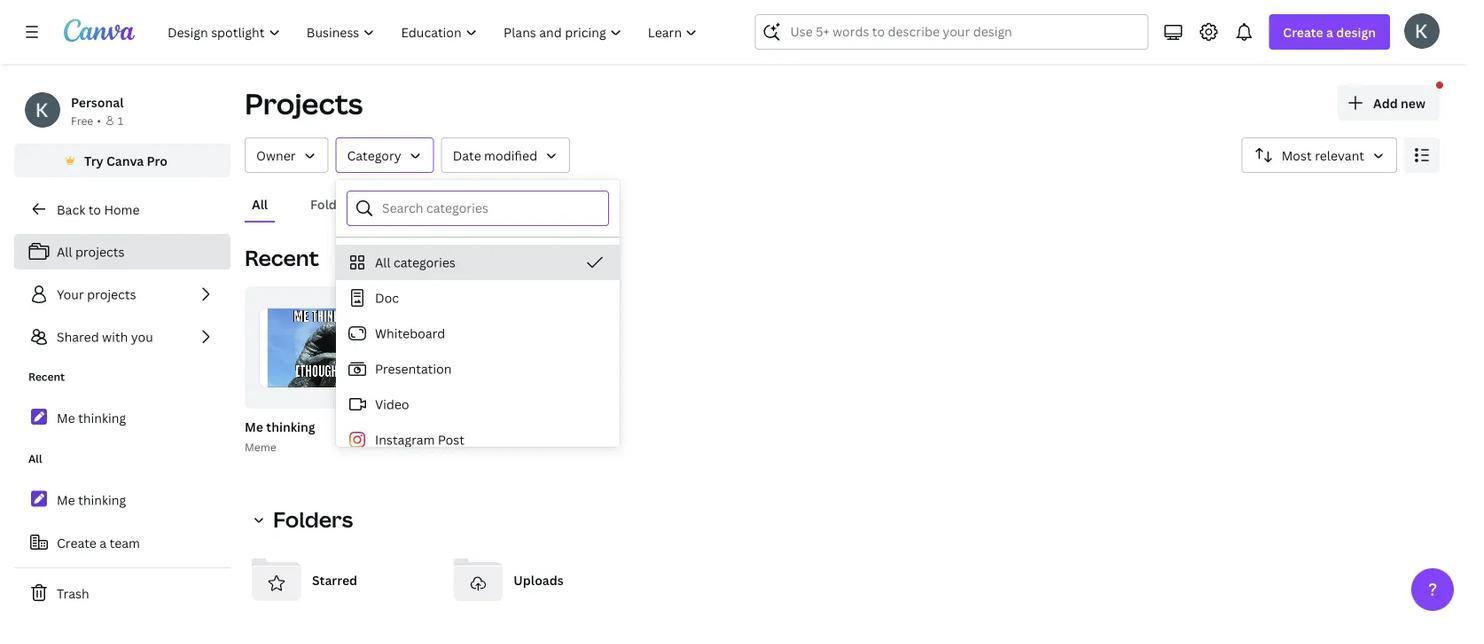 Task type: describe. For each thing, give the bounding box(es) containing it.
to
[[88, 201, 101, 218]]

create a design
[[1283, 23, 1376, 40]]

all for all categories
[[375, 254, 391, 271]]

1 me thinking link from the top
[[14, 399, 231, 437]]

presentation
[[375, 360, 452, 377]]

me for second me thinking link from the bottom
[[57, 409, 75, 426]]

images button
[[481, 187, 538, 221]]

a for team
[[100, 534, 106, 551]]

folders button
[[303, 187, 363, 221]]

instagram post
[[375, 431, 465, 448]]

list containing all projects
[[14, 234, 231, 355]]

1 horizontal spatial recent
[[245, 243, 319, 272]]

projects for all projects
[[75, 243, 125, 260]]

doc option
[[336, 280, 620, 316]]

•
[[97, 113, 101, 128]]

a for design
[[1326, 23, 1333, 40]]

Category button
[[336, 137, 434, 173]]

trash link
[[14, 575, 231, 611]]

all projects
[[57, 243, 125, 260]]

design
[[1336, 23, 1376, 40]]

all button
[[245, 187, 275, 221]]

all categories button
[[336, 245, 620, 280]]

team
[[110, 534, 140, 551]]

try canva pro button
[[14, 144, 231, 177]]

me thinking for second me thinking link from the bottom
[[57, 409, 126, 426]]

me inside me thinking meme
[[245, 418, 263, 435]]

create a team
[[57, 534, 140, 551]]

home
[[104, 201, 140, 218]]

video button
[[336, 387, 620, 422]]

shared with you link
[[14, 319, 231, 355]]

free
[[71, 113, 93, 128]]

video
[[375, 396, 409, 413]]

create for create a design
[[1283, 23, 1323, 40]]

canva
[[106, 152, 144, 169]]

categories
[[394, 254, 456, 271]]

Search categories search field
[[382, 192, 598, 225]]

meme
[[245, 439, 276, 454]]

uploads
[[514, 571, 564, 588]]

you
[[131, 328, 153, 345]]

free •
[[71, 113, 101, 128]]

create for create a team
[[57, 534, 97, 551]]

starred link
[[245, 548, 432, 612]]

instagram
[[375, 431, 435, 448]]

projects
[[245, 84, 363, 123]]

me thinking for 2nd me thinking link
[[57, 491, 126, 508]]

Sort by button
[[1242, 137, 1397, 173]]

all categories
[[375, 254, 456, 271]]

new
[[1401, 94, 1426, 111]]



Task type: vqa. For each thing, say whether or not it's contained in the screenshot.
the 'blue pink and yellow gradient futuristic creative business presentation' IMAGE
no



Task type: locate. For each thing, give the bounding box(es) containing it.
shared
[[57, 328, 99, 345]]

0 vertical spatial recent
[[245, 243, 319, 272]]

all inside option
[[375, 254, 391, 271]]

most
[[1282, 147, 1312, 164]]

1 vertical spatial projects
[[87, 286, 136, 303]]

0 vertical spatial a
[[1326, 23, 1333, 40]]

a inside "create a team" button
[[100, 534, 106, 551]]

1 horizontal spatial create
[[1283, 23, 1323, 40]]

thinking down shared with you
[[78, 409, 126, 426]]

0 horizontal spatial a
[[100, 534, 106, 551]]

folders inside dropdown button
[[273, 505, 353, 534]]

create inside create a design dropdown button
[[1283, 23, 1323, 40]]

shared with you
[[57, 328, 153, 345]]

all inside list
[[57, 243, 72, 260]]

projects
[[75, 243, 125, 260], [87, 286, 136, 303]]

presentation option
[[336, 351, 620, 387]]

doc
[[375, 289, 399, 306]]

create a design button
[[1269, 14, 1390, 50]]

add new
[[1373, 94, 1426, 111]]

folders button
[[245, 502, 364, 537]]

modified
[[484, 147, 537, 164]]

0 vertical spatial me thinking link
[[14, 399, 231, 437]]

1 vertical spatial recent
[[28, 369, 65, 384]]

instagram post option
[[336, 422, 620, 457]]

all for the 'all' button
[[252, 195, 268, 212]]

date
[[453, 147, 481, 164]]

me thinking up create a team
[[57, 491, 126, 508]]

presentation button
[[336, 351, 620, 387]]

back to home link
[[14, 192, 231, 227]]

thinking up create a team
[[78, 491, 126, 508]]

create left design
[[1283, 23, 1323, 40]]

add new button
[[1338, 85, 1440, 121]]

me thinking link up "create a team" button
[[14, 481, 231, 519]]

create inside "create a team" button
[[57, 534, 97, 551]]

kendall parks image
[[1404, 13, 1440, 49]]

folders down category
[[310, 195, 356, 212]]

list box
[[336, 245, 620, 625]]

folders
[[310, 195, 356, 212], [273, 505, 353, 534]]

thinking up meme
[[266, 418, 315, 435]]

with
[[102, 328, 128, 345]]

images
[[488, 195, 531, 212]]

thinking for 2nd me thinking link
[[78, 491, 126, 508]]

1 vertical spatial me thinking link
[[14, 481, 231, 519]]

your projects
[[57, 286, 136, 303]]

projects right your
[[87, 286, 136, 303]]

2 me thinking link from the top
[[14, 481, 231, 519]]

uploads link
[[446, 548, 634, 612]]

me
[[57, 409, 75, 426], [245, 418, 263, 435], [57, 491, 75, 508]]

create left 'team'
[[57, 534, 97, 551]]

projects down back to home
[[75, 243, 125, 260]]

a inside create a design dropdown button
[[1326, 23, 1333, 40]]

whiteboard
[[375, 325, 445, 342]]

create
[[1283, 23, 1323, 40], [57, 534, 97, 551]]

recent down the 'all' button
[[245, 243, 319, 272]]

thinking inside me thinking meme
[[266, 418, 315, 435]]

me thinking link
[[14, 399, 231, 437], [14, 481, 231, 519]]

add
[[1373, 94, 1398, 111]]

folders up the starred
[[273, 505, 353, 534]]

1 horizontal spatial a
[[1326, 23, 1333, 40]]

personal
[[71, 94, 124, 110]]

me thinking down the shared
[[57, 409, 126, 426]]

recent
[[245, 243, 319, 272], [28, 369, 65, 384]]

recent down the shared
[[28, 369, 65, 384]]

list box containing all categories
[[336, 245, 620, 625]]

doc button
[[336, 280, 620, 316]]

0 vertical spatial create
[[1283, 23, 1323, 40]]

video option
[[336, 387, 620, 422]]

a
[[1326, 23, 1333, 40], [100, 534, 106, 551]]

None search field
[[755, 14, 1148, 50]]

your
[[57, 286, 84, 303]]

0 vertical spatial folders
[[310, 195, 356, 212]]

1 vertical spatial a
[[100, 534, 106, 551]]

thinking for second me thinking link from the bottom
[[78, 409, 126, 426]]

1 me thinking from the top
[[57, 409, 126, 426]]

instagram post button
[[336, 422, 620, 457]]

2 me thinking from the top
[[57, 491, 126, 508]]

trash
[[57, 585, 89, 602]]

designs
[[398, 195, 445, 212]]

list
[[14, 234, 231, 355]]

a left design
[[1326, 23, 1333, 40]]

all
[[252, 195, 268, 212], [57, 243, 72, 260], [375, 254, 391, 271], [28, 451, 42, 466]]

category
[[347, 147, 401, 164]]

date modified
[[453, 147, 537, 164]]

all projects link
[[14, 234, 231, 270]]

top level navigation element
[[156, 14, 712, 50]]

all for all projects
[[57, 243, 72, 260]]

thinking
[[78, 409, 126, 426], [266, 418, 315, 435], [78, 491, 126, 508]]

most relevant
[[1282, 147, 1365, 164]]

1 vertical spatial folders
[[273, 505, 353, 534]]

me up meme
[[245, 418, 263, 435]]

0 vertical spatial projects
[[75, 243, 125, 260]]

back to home
[[57, 201, 140, 218]]

owner
[[256, 147, 296, 164]]

me thinking button
[[245, 416, 315, 438]]

post
[[438, 431, 465, 448]]

me for 2nd me thinking link
[[57, 491, 75, 508]]

1 vertical spatial create
[[57, 534, 97, 551]]

back
[[57, 201, 85, 218]]

me thinking
[[57, 409, 126, 426], [57, 491, 126, 508]]

1 vertical spatial me thinking
[[57, 491, 126, 508]]

folders inside button
[[310, 195, 356, 212]]

0 horizontal spatial create
[[57, 534, 97, 551]]

0 horizontal spatial recent
[[28, 369, 65, 384]]

Search search field
[[790, 15, 1113, 49]]

designs button
[[391, 187, 452, 221]]

me thinking link down shared with you link
[[14, 399, 231, 437]]

relevant
[[1315, 147, 1365, 164]]

create a team button
[[14, 525, 231, 560]]

whiteboard option
[[336, 316, 620, 351]]

try
[[84, 152, 103, 169]]

your projects link
[[14, 277, 231, 312]]

starred
[[312, 571, 357, 588]]

me up create a team
[[57, 491, 75, 508]]

a left 'team'
[[100, 534, 106, 551]]

whiteboard button
[[336, 316, 620, 351]]

1
[[118, 113, 123, 128]]

me thinking meme
[[245, 418, 315, 454]]

Owner button
[[245, 137, 328, 173]]

Date modified button
[[441, 137, 570, 173]]

me down the shared
[[57, 409, 75, 426]]

try canva pro
[[84, 152, 168, 169]]

all categories option
[[336, 245, 620, 280]]

0 vertical spatial me thinking
[[57, 409, 126, 426]]

projects for your projects
[[87, 286, 136, 303]]

pro
[[147, 152, 168, 169]]



